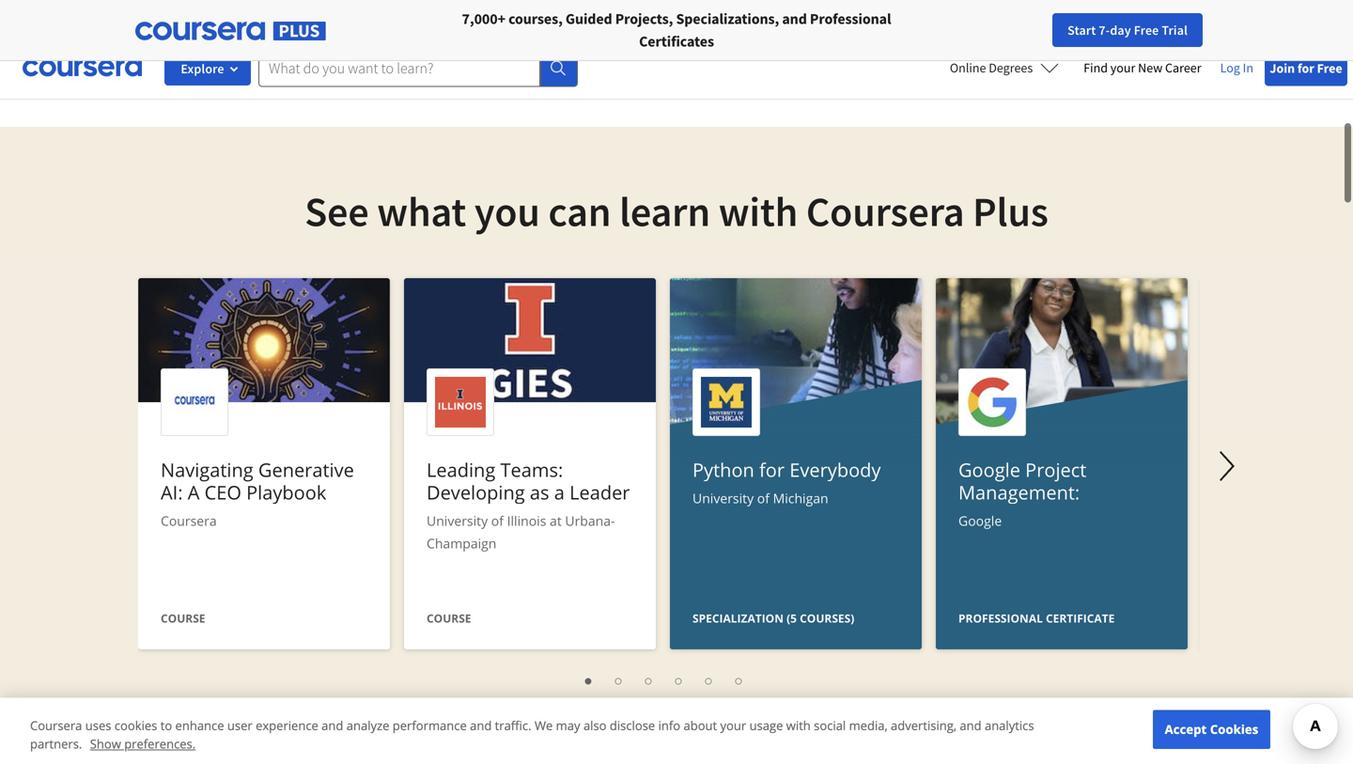 Task type: vqa. For each thing, say whether or not it's contained in the screenshot.
second since from the right
no



Task type: locate. For each thing, give the bounding box(es) containing it.
2 learning from the left
[[1140, 0, 1192, 9]]

6
[[731, 671, 739, 689]]

courses
[[584, 13, 632, 32]]

0 horizontal spatial learning
[[594, 0, 646, 9]]

take down money
[[498, 13, 525, 32]]

for left businesses
[[155, 9, 176, 28]]

next slide image
[[1205, 444, 1250, 489]]

What do you want to learn? text field
[[259, 49, 541, 87]]

0 horizontal spatial university
[[427, 512, 488, 530]]

1 horizontal spatial courses,
[[771, 13, 823, 32]]

0 horizontal spatial coursera
[[30, 717, 82, 734]]

0 horizontal spatial for
[[155, 9, 176, 28]]

or inside "explore any interest or trending topic, take prerequisites, and advance your skills"
[[280, 0, 293, 9]]

0 vertical spatial google
[[959, 457, 1021, 483]]

1 vertical spatial free
[[1318, 60, 1343, 77]]

to down between
[[886, 13, 899, 32]]

2 for from the left
[[278, 9, 299, 28]]

2 google from the top
[[959, 512, 1002, 530]]

1 vertical spatial with
[[787, 717, 811, 734]]

at
[[728, 0, 741, 9], [1154, 13, 1167, 32], [550, 512, 562, 530]]

for up the skills
[[278, 9, 299, 28]]

multiple inside spend less money on your learning if you plan to take multiple courses this year
[[528, 13, 581, 32]]

developing
[[427, 479, 525, 505]]

info
[[659, 717, 681, 734]]

professional up course
[[810, 9, 892, 28]]

1 horizontal spatial multiple
[[715, 13, 768, 32]]

to down less
[[482, 13, 495, 32]]

free
[[1134, 22, 1160, 39], [1318, 60, 1343, 77]]

1 horizontal spatial for
[[1082, 0, 1100, 9]]

1 horizontal spatial course
[[427, 611, 471, 626]]

with
[[719, 185, 798, 237], [787, 717, 811, 734]]

earn a certificate for every learning program that you complete at no additional cost
[[974, 0, 1192, 55]]

see
[[305, 185, 369, 237]]

1 vertical spatial or
[[826, 13, 839, 32]]

1 vertical spatial of
[[491, 512, 504, 530]]

1 vertical spatial at
[[1154, 13, 1167, 32]]

you down spend
[[425, 13, 448, 32]]

of
[[757, 489, 770, 507], [491, 512, 504, 530]]

1 vertical spatial professional
[[959, 611, 1043, 626]]

2 vertical spatial a
[[554, 479, 565, 505]]

1 vertical spatial coursera
[[161, 512, 217, 530]]

coursera inside navigating generative ai: a ceo playbook coursera
[[161, 512, 217, 530]]

for up michigan
[[760, 457, 785, 483]]

coursera plus image
[[135, 22, 326, 41]]

1 horizontal spatial take
[[498, 13, 525, 32]]

for inside earn a certificate for every learning program that you complete at no additional cost
[[1082, 0, 1100, 9]]

any
[[203, 0, 226, 9]]

uses
[[85, 717, 111, 734]]

0 horizontal spatial multiple
[[528, 13, 581, 32]]

2 vertical spatial for
[[760, 457, 785, 483]]

banner navigation
[[15, 0, 529, 38]]

your left the own
[[744, 0, 772, 9]]

and left analyze
[[322, 717, 343, 734]]

cost
[[1104, 36, 1130, 55]]

0 vertical spatial or
[[280, 0, 293, 9]]

degrees
[[989, 59, 1033, 76]]

courses, inside learn at your own pace, move between multiple courses, or switch to a different course
[[771, 13, 823, 32]]

interest
[[229, 0, 277, 9]]

university up "champaign"
[[427, 512, 488, 530]]

for inside python for everybody university of michigan
[[760, 457, 785, 483]]

and up the skills
[[275, 13, 299, 32]]

multiple
[[528, 13, 581, 32], [715, 13, 768, 32]]

your down 'topic,'
[[357, 13, 386, 32]]

or right interest
[[280, 0, 293, 9]]

1 horizontal spatial coursera
[[161, 512, 217, 530]]

university
[[693, 489, 754, 507], [427, 512, 488, 530]]

move
[[842, 0, 877, 9]]

1 horizontal spatial a
[[902, 13, 909, 32]]

explore left any
[[153, 0, 200, 9]]

learning for multiple
[[594, 0, 646, 9]]

take
[[156, 13, 183, 32], [498, 13, 525, 32]]

0 vertical spatial professional
[[810, 9, 892, 28]]

your inside spend less money on your learning if you plan to take multiple courses this year
[[562, 0, 591, 9]]

for right the join
[[1298, 60, 1315, 77]]

6 button
[[725, 668, 749, 692]]

your
[[562, 0, 591, 9], [744, 0, 772, 9], [357, 13, 386, 32], [1111, 59, 1136, 76], [721, 717, 747, 734]]

a inside earn a certificate for every learning program that you complete at no additional cost
[[1006, 0, 1014, 9]]

with left social
[[787, 717, 811, 734]]

or
[[280, 0, 293, 9], [826, 13, 839, 32]]

course
[[161, 611, 205, 626], [427, 611, 471, 626]]

0 horizontal spatial of
[[491, 512, 504, 530]]

plus
[[973, 185, 1049, 237]]

of left illinois
[[491, 512, 504, 530]]

1 vertical spatial university
[[427, 512, 488, 530]]

0 horizontal spatial take
[[156, 13, 183, 32]]

0 vertical spatial at
[[728, 0, 741, 9]]

explore for explore any interest or trending topic, take prerequisites, and advance your skills
[[153, 0, 200, 9]]

show preferences.
[[90, 736, 196, 752]]

with right learn
[[719, 185, 798, 237]]

governments link
[[398, 0, 521, 38]]

learning up courses
[[594, 0, 646, 9]]

professional
[[810, 9, 892, 28], [959, 611, 1043, 626]]

to up preferences.
[[160, 717, 172, 734]]

navigating
[[161, 457, 254, 483]]

urbana-
[[565, 512, 615, 530]]

1 horizontal spatial learning
[[1140, 0, 1192, 9]]

at inside learn at your own pace, move between multiple courses, or switch to a different course
[[728, 0, 741, 9]]

champaign
[[427, 534, 497, 552]]

explore
[[153, 0, 200, 9], [181, 60, 224, 77]]

accept cookies
[[1165, 721, 1259, 738]]

3 button
[[635, 668, 659, 692]]

or inside learn at your own pace, move between multiple courses, or switch to a different course
[[826, 13, 839, 32]]

1 vertical spatial explore
[[181, 60, 224, 77]]

professional left certificate
[[959, 611, 1043, 626]]

0 vertical spatial of
[[757, 489, 770, 507]]

learn at your own pace, move between multiple courses, or switch to a different course
[[690, 0, 935, 55]]

year
[[528, 36, 555, 55]]

your right on
[[562, 0, 591, 9]]

2 course from the left
[[427, 611, 471, 626]]

1 vertical spatial for
[[1298, 60, 1315, 77]]

enhance
[[175, 717, 224, 734]]

disclose
[[610, 717, 655, 734]]

0 horizontal spatial for
[[760, 457, 785, 483]]

1 learning from the left
[[594, 0, 646, 9]]

topic,
[[353, 0, 389, 9]]

free right day
[[1134, 22, 1160, 39]]

free right the join
[[1318, 60, 1343, 77]]

we
[[535, 717, 553, 734]]

2 vertical spatial at
[[550, 512, 562, 530]]

take inside "explore any interest or trending topic, take prerequisites, and advance your skills"
[[156, 13, 183, 32]]

python for everybody university of michigan
[[693, 457, 881, 507]]

2 horizontal spatial you
[[1066, 13, 1089, 32]]

0 vertical spatial coursera
[[807, 185, 965, 237]]

at right learn
[[728, 0, 741, 9]]

online degrees button
[[935, 47, 1075, 88]]

university down python
[[693, 489, 754, 507]]

0 vertical spatial free
[[1134, 22, 1160, 39]]

learning up no
[[1140, 0, 1192, 9]]

2 vertical spatial coursera
[[30, 717, 82, 734]]

between
[[880, 0, 935, 9]]

1 horizontal spatial you
[[475, 185, 540, 237]]

2 horizontal spatial for
[[1298, 60, 1315, 77]]

2 horizontal spatial to
[[886, 13, 899, 32]]

to inside learn at your own pace, move between multiple courses, or switch to a different course
[[886, 13, 899, 32]]

of left michigan
[[757, 489, 770, 507]]

playbook
[[246, 479, 327, 505]]

online
[[950, 59, 987, 76]]

1 multiple from the left
[[528, 13, 581, 32]]

0 vertical spatial for
[[1082, 0, 1100, 9]]

your down cost at the right of page
[[1111, 59, 1136, 76]]

0 horizontal spatial course
[[161, 611, 205, 626]]

spend less money on your learning if you plan to take multiple courses this year
[[425, 0, 658, 55]]

courses)
[[800, 611, 855, 626]]

you inside earn a certificate for every learning program that you complete at no additional cost
[[1066, 13, 1089, 32]]

2 button
[[604, 668, 629, 692]]

0 horizontal spatial courses,
[[509, 9, 563, 28]]

1 horizontal spatial or
[[826, 13, 839, 32]]

explore down coursera plus 'image'
[[181, 60, 224, 77]]

explore inside dropdown button
[[181, 60, 224, 77]]

1 horizontal spatial of
[[757, 489, 770, 507]]

list
[[148, 668, 1182, 692]]

learning inside spend less money on your learning if you plan to take multiple courses this year
[[594, 0, 646, 9]]

a
[[188, 479, 200, 505]]

and up different
[[782, 9, 807, 28]]

see what you can learn with coursera plus
[[305, 185, 1049, 237]]

you left can
[[475, 185, 540, 237]]

advertising,
[[891, 717, 957, 734]]

coursera uses cookies to enhance user experience and analyze performance and traffic. we may also disclose info about your usage with social media, advertising, and analytics partners.
[[30, 717, 1035, 752]]

trending
[[296, 0, 350, 9]]

google left project
[[959, 457, 1021, 483]]

google down management:
[[959, 512, 1002, 530]]

about
[[684, 717, 717, 734]]

and inside "7,000+ courses, guided projects, specializations, and professional certificates"
[[782, 9, 807, 28]]

0 vertical spatial university
[[693, 489, 754, 507]]

explore for explore
[[181, 60, 224, 77]]

1 vertical spatial google
[[959, 512, 1002, 530]]

0 horizontal spatial to
[[160, 717, 172, 734]]

multiple down learn
[[715, 13, 768, 32]]

a up 'program'
[[1006, 0, 1014, 9]]

0 horizontal spatial or
[[280, 0, 293, 9]]

what
[[377, 185, 466, 237]]

google
[[959, 457, 1021, 483], [959, 512, 1002, 530]]

no
[[1170, 13, 1186, 32]]

1 horizontal spatial for
[[278, 9, 299, 28]]

learning inside earn a certificate for every learning program that you complete at no additional cost
[[1140, 0, 1192, 9]]

leading teams: developing as a leader university of illinois at urbana- champaign
[[427, 457, 630, 552]]

as
[[530, 479, 550, 505]]

you inside spend less money on your learning if you plan to take multiple courses this year
[[425, 13, 448, 32]]

spend
[[426, 0, 467, 9]]

take left prerequisites,
[[156, 13, 183, 32]]

to
[[482, 13, 495, 32], [886, 13, 899, 32], [160, 717, 172, 734]]

coursera for with
[[807, 185, 965, 237]]

4 button
[[665, 668, 689, 692]]

teams:
[[501, 457, 563, 483]]

0 vertical spatial explore
[[153, 0, 200, 9]]

at left no
[[1154, 13, 1167, 32]]

log
[[1221, 59, 1241, 76]]

2 horizontal spatial at
[[1154, 13, 1167, 32]]

a down between
[[902, 13, 909, 32]]

1 course from the left
[[161, 611, 205, 626]]

courses, up year
[[509, 9, 563, 28]]

2 take from the left
[[498, 13, 525, 32]]

courses, down the own
[[771, 13, 823, 32]]

1 horizontal spatial at
[[728, 0, 741, 9]]

or down pace, on the top right
[[826, 13, 839, 32]]

0 horizontal spatial professional
[[810, 9, 892, 28]]

0 horizontal spatial a
[[554, 479, 565, 505]]

1 horizontal spatial to
[[482, 13, 495, 32]]

advance
[[302, 13, 354, 32]]

0 horizontal spatial free
[[1134, 22, 1160, 39]]

your inside learn at your own pace, move between multiple courses, or switch to a different course
[[744, 0, 772, 9]]

2 horizontal spatial coursera
[[807, 185, 965, 237]]

show preferences. link
[[90, 736, 196, 752]]

0 horizontal spatial at
[[550, 512, 562, 530]]

1 horizontal spatial university
[[693, 489, 754, 507]]

1 vertical spatial a
[[902, 13, 909, 32]]

0 vertical spatial a
[[1006, 0, 1014, 9]]

multiple down on
[[528, 13, 581, 32]]

may
[[556, 717, 581, 734]]

1 take from the left
[[156, 13, 183, 32]]

explore inside "explore any interest or trending topic, take prerequisites, and advance your skills"
[[153, 0, 200, 9]]

partners.
[[30, 736, 82, 752]]

coursera for playbook
[[161, 512, 217, 530]]

1 for from the left
[[155, 9, 176, 28]]

2 multiple from the left
[[715, 13, 768, 32]]

2 horizontal spatial a
[[1006, 0, 1014, 9]]

you up additional
[[1066, 13, 1089, 32]]

your right about at the right
[[721, 717, 747, 734]]

a right as
[[554, 479, 565, 505]]

on
[[543, 0, 559, 9]]

with inside coursera uses cookies to enhance user experience and analyze performance and traffic. we may also disclose info about your usage with social media, advertising, and analytics partners.
[[787, 717, 811, 734]]

in
[[1243, 59, 1254, 76]]

for up 'start'
[[1082, 0, 1100, 9]]

skills
[[255, 36, 286, 55]]

a
[[1006, 0, 1014, 9], [902, 13, 909, 32], [554, 479, 565, 505]]

0 horizontal spatial you
[[425, 13, 448, 32]]

join
[[1270, 60, 1296, 77]]

coursera image
[[23, 53, 142, 83]]

at right illinois
[[550, 512, 562, 530]]

None search field
[[259, 49, 578, 87]]

certificate
[[1046, 611, 1115, 626]]

of inside leading teams: developing as a leader university of illinois at urbana- champaign
[[491, 512, 504, 530]]

for businesses
[[155, 9, 248, 28]]



Task type: describe. For each thing, give the bounding box(es) containing it.
coursera inside coursera uses cookies to enhance user experience and analyze performance and traffic. we may also disclose info about your usage with social media, advertising, and analytics partners.
[[30, 717, 82, 734]]

leader
[[570, 479, 630, 505]]

guided
[[566, 9, 613, 28]]

2
[[611, 671, 619, 689]]

and inside "explore any interest or trending topic, take prerequisites, and advance your skills"
[[275, 13, 299, 32]]

your inside coursera uses cookies to enhance user experience and analyze performance and traffic. we may also disclose info about your usage with social media, advertising, and analytics partners.
[[721, 717, 747, 734]]

to inside coursera uses cookies to enhance user experience and analyze performance and traffic. we may also disclose info about your usage with social media, advertising, and analytics partners.
[[160, 717, 172, 734]]

explore button
[[165, 52, 251, 86]]

for for everybody
[[760, 457, 785, 483]]

specializations,
[[676, 9, 780, 28]]

to inside spend less money on your learning if you plan to take multiple courses this year
[[482, 13, 495, 32]]

learn
[[620, 185, 711, 237]]

management:
[[959, 479, 1080, 505]]

online degrees
[[950, 59, 1033, 76]]

university inside python for everybody university of michigan
[[693, 489, 754, 507]]

media,
[[849, 717, 888, 734]]

and left analytics
[[960, 717, 982, 734]]

navigating generative ai: a ceo playbook coursera
[[161, 457, 354, 530]]

a inside leading teams: developing as a leader university of illinois at urbana- champaign
[[554, 479, 565, 505]]

7-
[[1099, 22, 1111, 39]]

own
[[775, 0, 802, 9]]

leading
[[427, 457, 496, 483]]

at inside leading teams: developing as a leader university of illinois at urbana- champaign
[[550, 512, 562, 530]]

learn
[[690, 0, 725, 9]]

traffic.
[[495, 717, 532, 734]]

accept
[[1165, 721, 1207, 738]]

4
[[671, 671, 679, 689]]

learning for no
[[1140, 0, 1192, 9]]

your inside "explore any interest or trending topic, take prerequisites, and advance your skills"
[[357, 13, 386, 32]]

trial
[[1162, 22, 1188, 39]]

multiple inside learn at your own pace, move between multiple courses, or switch to a different course
[[715, 13, 768, 32]]

plan
[[451, 13, 479, 32]]

experience
[[256, 717, 319, 734]]

pace,
[[805, 0, 839, 9]]

every
[[1103, 0, 1137, 9]]

day
[[1111, 22, 1132, 39]]

a inside learn at your own pace, move between multiple courses, or switch to a different course
[[902, 13, 909, 32]]

generative
[[258, 457, 354, 483]]

cookies
[[1211, 721, 1259, 738]]

7,000+ courses, guided projects, specializations, and professional certificates
[[462, 9, 892, 51]]

university inside leading teams: developing as a leader university of illinois at urbana- champaign
[[427, 512, 488, 530]]

can
[[548, 185, 611, 237]]

analyze
[[347, 717, 390, 734]]

privacy alert dialog
[[0, 698, 1354, 764]]

join for free link
[[1265, 50, 1348, 86]]

for universities
[[278, 9, 376, 28]]

1 horizontal spatial professional
[[959, 611, 1043, 626]]

of inside python for everybody university of michigan
[[757, 489, 770, 507]]

projects,
[[615, 9, 673, 28]]

5 button
[[695, 668, 719, 692]]

course for ai:
[[161, 611, 205, 626]]

ai:
[[161, 479, 183, 505]]

career
[[1166, 59, 1202, 76]]

less
[[470, 0, 494, 9]]

ceo
[[205, 479, 242, 505]]

usage
[[750, 717, 783, 734]]

professional inside "7,000+ courses, guided projects, specializations, and professional certificates"
[[810, 9, 892, 28]]

course
[[820, 36, 862, 55]]

earn
[[974, 0, 1003, 9]]

illinois
[[507, 512, 547, 530]]

courses, inside "7,000+ courses, guided projects, specializations, and professional certificates"
[[509, 9, 563, 28]]

that
[[1037, 13, 1063, 32]]

complete
[[1092, 13, 1151, 32]]

list containing 1
[[148, 668, 1182, 692]]

0 vertical spatial with
[[719, 185, 798, 237]]

specialization
[[693, 611, 784, 626]]

explore any interest or trending topic, take prerequisites, and advance your skills
[[153, 0, 389, 55]]

specialization (5 courses)
[[693, 611, 855, 626]]

5
[[701, 671, 709, 689]]

at inside earn a certificate for every learning program that you complete at no additional cost
[[1154, 13, 1167, 32]]

python
[[693, 457, 755, 483]]

free inside button
[[1134, 22, 1160, 39]]

1 google from the top
[[959, 457, 1021, 483]]

for for free
[[1298, 60, 1315, 77]]

(5
[[787, 611, 797, 626]]

find
[[1084, 59, 1108, 76]]

1
[[581, 671, 589, 689]]

this
[[635, 13, 658, 32]]

3
[[641, 671, 649, 689]]

performance
[[393, 717, 467, 734]]

social
[[814, 717, 846, 734]]

analytics
[[985, 717, 1035, 734]]

show
[[90, 736, 121, 752]]

take inside spend less money on your learning if you plan to take multiple courses this year
[[498, 13, 525, 32]]

7,000+
[[462, 9, 506, 28]]

and left traffic.
[[470, 717, 492, 734]]

program
[[980, 13, 1034, 32]]

if
[[649, 0, 657, 9]]

start
[[1068, 22, 1097, 39]]

google project management: google
[[959, 457, 1087, 530]]

log in link
[[1211, 56, 1263, 79]]

new
[[1139, 59, 1163, 76]]

money
[[497, 0, 540, 9]]

professional certificate
[[959, 611, 1115, 626]]

for for businesses
[[155, 9, 176, 28]]

user
[[227, 717, 253, 734]]

log in
[[1221, 59, 1254, 76]]

additional
[[1036, 36, 1101, 55]]

preferences.
[[124, 736, 196, 752]]

different
[[763, 36, 817, 55]]

1 horizontal spatial free
[[1318, 60, 1343, 77]]

cookies
[[115, 717, 157, 734]]

certificates
[[639, 32, 714, 51]]

course for developing
[[427, 611, 471, 626]]

accept cookies button
[[1153, 710, 1271, 749]]

for for universities
[[278, 9, 299, 28]]



